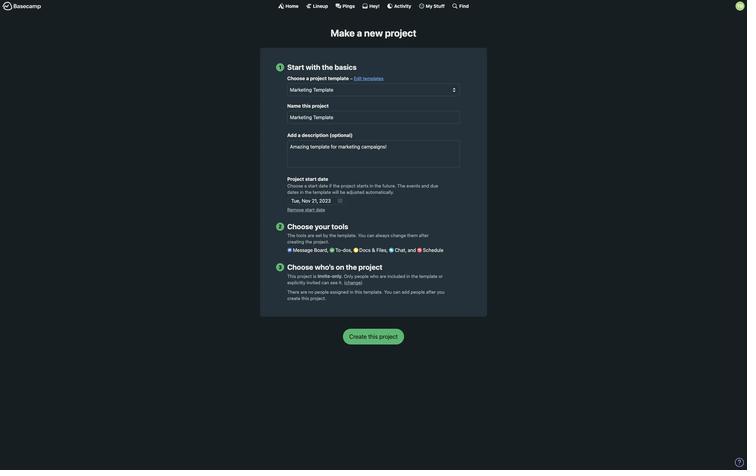 Task type: describe. For each thing, give the bounding box(es) containing it.
switch accounts image
[[2, 2, 41, 11]]

future.
[[382, 183, 396, 189]]

2
[[279, 224, 282, 230]]

–
[[350, 76, 353, 81]]

edit
[[354, 76, 362, 81]]

remove start date link
[[287, 207, 325, 213]]

by
[[323, 233, 328, 238]]

the inside the 'the tools are set by the template. you can always change them after creating the project.'
[[287, 233, 295, 238]]

creating
[[287, 239, 304, 245]]

description
[[302, 133, 328, 138]]

are inside the 'the tools are set by the template. you can always change them after creating the project.'
[[308, 233, 314, 238]]

date for project
[[318, 177, 328, 182]]

project right name
[[312, 103, 329, 109]]

my stuff button
[[419, 3, 445, 9]]

remove start date
[[287, 207, 325, 213]]

and inside 'project start date choose a start date if the project starts in the future. the events and due dates in the template will be adjusted automatically.'
[[421, 183, 429, 189]]

see
[[330, 280, 338, 286]]

message board ,
[[293, 248, 330, 253]]

&
[[372, 248, 375, 253]]

the up 'choose date…' "field"
[[305, 190, 312, 195]]

set
[[316, 233, 322, 238]]

(
[[344, 280, 346, 286]]

the inside only people who are included in the template or explicitly invited can see it. (
[[411, 274, 418, 279]]

invite-
[[318, 274, 332, 279]]

name this project
[[287, 103, 329, 109]]

this project is invite-only.
[[287, 274, 343, 279]]

in right starts
[[370, 183, 373, 189]]

this
[[287, 274, 296, 279]]

a for make
[[357, 27, 362, 39]]

3 , from the left
[[386, 248, 388, 253]]

choose for choose your tools
[[287, 222, 313, 231]]

activity
[[394, 3, 411, 9]]

dos
[[343, 248, 351, 253]]

in inside only people who are included in the template or explicitly invited can see it. (
[[406, 274, 410, 279]]

1 vertical spatial this
[[355, 289, 362, 295]]

you inside there are no people assigned in this template. you can add people after you create this project.
[[384, 289, 392, 295]]

edit templates link
[[354, 76, 384, 81]]

2 , from the left
[[351, 248, 352, 253]]

always
[[376, 233, 389, 238]]

explicitly
[[287, 280, 305, 286]]

after for people
[[426, 289, 436, 295]]

project up who
[[359, 263, 382, 272]]

can inside the 'the tools are set by the template. you can always change them after creating the project.'
[[367, 233, 374, 238]]

choose inside 'project start date choose a start date if the project starts in the future. the events and due dates in the template will be adjusted automatically.'
[[287, 183, 303, 189]]

the tools are set by the template. you can always change them after creating the project.
[[287, 233, 429, 245]]

1
[[279, 64, 281, 70]]

start for remove
[[305, 207, 315, 213]]

invited
[[307, 280, 320, 286]]

who's
[[315, 263, 334, 272]]

choose your tools
[[287, 222, 348, 231]]

the up only
[[346, 263, 357, 272]]

2 vertical spatial this
[[302, 296, 309, 301]]

in right dates on the left
[[300, 190, 304, 195]]

a inside 'project start date choose a start date if the project starts in the future. the events and due dates in the template will be adjusted automatically.'
[[304, 183, 307, 189]]

basics
[[335, 63, 357, 72]]

2 horizontal spatial people
[[411, 289, 425, 295]]

in inside there are no people assigned in this template. you can add people after you create this project.
[[350, 289, 353, 295]]

the right if
[[333, 183, 340, 189]]

Choose date… field
[[287, 197, 346, 205]]

add a description (optional)
[[287, 133, 353, 138]]

people inside only people who are included in the template or explicitly invited can see it. (
[[355, 274, 369, 279]]

to-dos ,
[[335, 248, 354, 253]]

template inside 'project start date choose a start date if the project starts in the future. the events and due dates in the template will be adjusted automatically.'
[[313, 190, 331, 195]]

who
[[370, 274, 379, 279]]

schedule
[[423, 248, 443, 253]]

1 , from the left
[[327, 248, 328, 253]]

make
[[331, 27, 355, 39]]

hey!
[[369, 3, 380, 9]]

it.
[[339, 280, 343, 286]]

1 horizontal spatial tools
[[331, 222, 348, 231]]

find
[[459, 3, 469, 9]]

find button
[[452, 3, 469, 9]]

choose a project template – edit templates
[[287, 76, 384, 81]]

the up automatically.
[[375, 183, 381, 189]]

a for choose
[[306, 76, 309, 81]]

the up message board ,
[[305, 239, 312, 245]]

after for them
[[419, 233, 429, 238]]

new
[[364, 27, 383, 39]]

to-
[[335, 248, 343, 253]]

hey! button
[[362, 3, 380, 9]]

automatically.
[[366, 190, 394, 195]]

pings
[[343, 3, 355, 9]]

you inside the 'the tools are set by the template. you can always change them after creating the project.'
[[358, 233, 366, 238]]

1 vertical spatial start
[[308, 183, 318, 189]]

4 , from the left
[[405, 248, 407, 253]]

0 vertical spatial template
[[328, 76, 349, 81]]

the right by
[[329, 233, 336, 238]]

main element
[[0, 0, 747, 12]]

(optional)
[[330, 133, 353, 138]]

1 vertical spatial date
[[319, 183, 328, 189]]

the inside 'project start date choose a start date if the project starts in the future. the events and due dates in the template will be adjusted automatically.'
[[397, 183, 405, 189]]

template. inside there are no people assigned in this template. you can add people after you create this project.
[[363, 289, 383, 295]]

my
[[426, 3, 432, 9]]

on
[[336, 263, 344, 272]]



Task type: locate. For each thing, give the bounding box(es) containing it.
start up 'choose date…' "field"
[[308, 183, 318, 189]]

the up the "creating"
[[287, 233, 295, 238]]

1 vertical spatial you
[[384, 289, 392, 295]]

template left or
[[419, 274, 437, 279]]

there
[[287, 289, 299, 295]]

1 vertical spatial after
[[426, 289, 436, 295]]

0 vertical spatial this
[[302, 103, 311, 109]]

, left to-
[[327, 248, 328, 253]]

change link
[[346, 280, 361, 286]]

1 horizontal spatial the
[[397, 183, 405, 189]]

1 vertical spatial template.
[[363, 289, 383, 295]]

0 horizontal spatial template.
[[337, 233, 357, 238]]

project. down set at the left
[[313, 239, 329, 245]]

change down only
[[346, 280, 361, 286]]

will
[[332, 190, 339, 195]]

docs
[[359, 248, 371, 253]]

files
[[376, 248, 386, 253]]

project. inside the 'the tools are set by the template. you can always change them after creating the project.'
[[313, 239, 329, 245]]

1 horizontal spatial change
[[391, 233, 406, 238]]

2 vertical spatial template
[[419, 274, 437, 279]]

message
[[293, 248, 313, 253]]

choose down start
[[287, 76, 305, 81]]

this right name
[[302, 103, 311, 109]]

project down activity link
[[385, 27, 416, 39]]

template left –
[[328, 76, 349, 81]]

template inside only people who are included in the template or explicitly invited can see it. (
[[419, 274, 437, 279]]

0 vertical spatial after
[[419, 233, 429, 238]]

or
[[439, 274, 443, 279]]

if
[[329, 183, 332, 189]]

tools
[[331, 222, 348, 231], [296, 233, 307, 238]]

are
[[308, 233, 314, 238], [380, 274, 386, 279], [301, 289, 307, 295]]

1 vertical spatial change
[[346, 280, 361, 286]]

project
[[385, 27, 416, 39], [310, 76, 327, 81], [312, 103, 329, 109], [341, 183, 355, 189], [359, 263, 382, 272], [297, 274, 312, 279]]

0 vertical spatial are
[[308, 233, 314, 238]]

after inside the 'the tools are set by the template. you can always change them after creating the project.'
[[419, 233, 429, 238]]

,
[[327, 248, 328, 253], [351, 248, 352, 253], [386, 248, 388, 253], [405, 248, 407, 253]]

chat , and
[[395, 248, 417, 253]]

template up 'choose date…' "field"
[[313, 190, 331, 195]]

can left add
[[393, 289, 401, 295]]

4 choose from the top
[[287, 263, 313, 272]]

in
[[370, 183, 373, 189], [300, 190, 304, 195], [406, 274, 410, 279], [350, 289, 353, 295]]

after left you
[[426, 289, 436, 295]]

you
[[358, 233, 366, 238], [384, 289, 392, 295]]

change )
[[346, 280, 363, 286]]

you
[[437, 289, 445, 295]]

change
[[391, 233, 406, 238], [346, 280, 361, 286]]

1 vertical spatial the
[[287, 233, 295, 238]]

the right "included"
[[411, 274, 418, 279]]

the
[[322, 63, 333, 72], [333, 183, 340, 189], [375, 183, 381, 189], [305, 190, 312, 195], [329, 233, 336, 238], [305, 239, 312, 245], [346, 263, 357, 272], [411, 274, 418, 279]]

adjusted
[[346, 190, 364, 195]]

your
[[315, 222, 330, 231]]

lineup
[[313, 3, 328, 9]]

project up be
[[341, 183, 355, 189]]

you left add
[[384, 289, 392, 295]]

template. up dos
[[337, 233, 357, 238]]

events
[[407, 183, 420, 189]]

with
[[306, 63, 320, 72]]

tools right your
[[331, 222, 348, 231]]

people
[[355, 274, 369, 279], [315, 289, 329, 295], [411, 289, 425, 295]]

choose for choose who's on the project
[[287, 263, 313, 272]]

start down 'choose date…' "field"
[[305, 207, 315, 213]]

, left chat
[[386, 248, 388, 253]]

the
[[397, 183, 405, 189], [287, 233, 295, 238]]

after right them
[[419, 233, 429, 238]]

home
[[285, 3, 299, 9]]

a up 'choose date…' "field"
[[304, 183, 307, 189]]

project
[[287, 177, 304, 182]]

, right files
[[405, 248, 407, 253]]

date left if
[[319, 183, 328, 189]]

0 vertical spatial template.
[[337, 233, 357, 238]]

, right to-
[[351, 248, 352, 253]]

in right "included"
[[406, 274, 410, 279]]

project down start with the basics
[[310, 76, 327, 81]]

included
[[388, 274, 405, 279]]

chat
[[395, 248, 405, 253]]

add
[[287, 133, 297, 138]]

0 horizontal spatial people
[[315, 289, 329, 295]]

start
[[305, 177, 317, 182], [308, 183, 318, 189], [305, 207, 315, 213]]

can inside there are no people assigned in this template. you can add people after you create this project.
[[393, 289, 401, 295]]

be
[[340, 190, 345, 195]]

project start date choose a start date if the project starts in the future. the events and due dates in the template will be adjusted automatically.
[[287, 177, 438, 195]]

0 vertical spatial tools
[[331, 222, 348, 231]]

are inside only people who are included in the template or explicitly invited can see it. (
[[380, 274, 386, 279]]

this down )
[[355, 289, 362, 295]]

project. inside there are no people assigned in this template. you can add people after you create this project.
[[310, 296, 326, 301]]

can left always
[[367, 233, 374, 238]]

0 horizontal spatial tools
[[296, 233, 307, 238]]

tim burton image
[[736, 2, 745, 11]]

template.
[[337, 233, 357, 238], [363, 289, 383, 295]]

1 horizontal spatial people
[[355, 274, 369, 279]]

starts
[[357, 183, 369, 189]]

0 vertical spatial the
[[397, 183, 405, 189]]

this down no
[[302, 296, 309, 301]]

after inside there are no people assigned in this template. you can add people after you create this project.
[[426, 289, 436, 295]]

change inside the 'the tools are set by the template. you can always change them after creating the project.'
[[391, 233, 406, 238]]

are inside there are no people assigned in this template. you can add people after you create this project.
[[301, 289, 307, 295]]

you up docs on the left bottom of the page
[[358, 233, 366, 238]]

1 vertical spatial tools
[[296, 233, 307, 238]]

0 vertical spatial change
[[391, 233, 406, 238]]

start
[[287, 63, 304, 72]]

people right add
[[411, 289, 425, 295]]

stuff
[[434, 3, 445, 9]]

change left them
[[391, 233, 406, 238]]

can
[[367, 233, 374, 238], [322, 280, 329, 286], [393, 289, 401, 295]]

start with the basics
[[287, 63, 357, 72]]

dates
[[287, 190, 299, 195]]

2 vertical spatial are
[[301, 289, 307, 295]]

choose up the this
[[287, 263, 313, 272]]

there are no people assigned in this template. you can add people after you create this project.
[[287, 289, 445, 301]]

tools up the "creating"
[[296, 233, 307, 238]]

1 horizontal spatial can
[[367, 233, 374, 238]]

templates
[[363, 76, 384, 81]]

1 horizontal spatial and
[[421, 183, 429, 189]]

a right add
[[298, 133, 301, 138]]

1 vertical spatial are
[[380, 274, 386, 279]]

1 vertical spatial project.
[[310, 296, 326, 301]]

tools inside the 'the tools are set by the template. you can always change them after creating the project.'
[[296, 233, 307, 238]]

choose up the "creating"
[[287, 222, 313, 231]]

0 horizontal spatial the
[[287, 233, 295, 238]]

are left set at the left
[[308, 233, 314, 238]]

2 choose from the top
[[287, 183, 303, 189]]

the right future.
[[397, 183, 405, 189]]

only
[[344, 274, 353, 279]]

1 vertical spatial and
[[408, 248, 416, 253]]

due
[[430, 183, 438, 189]]

lineup link
[[306, 3, 328, 9]]

project. down no
[[310, 296, 326, 301]]

0 vertical spatial can
[[367, 233, 374, 238]]

board
[[314, 248, 327, 253]]

3 choose from the top
[[287, 222, 313, 231]]

0 horizontal spatial can
[[322, 280, 329, 286]]

are right who
[[380, 274, 386, 279]]

people right no
[[315, 289, 329, 295]]

1 vertical spatial can
[[322, 280, 329, 286]]

Add a description (optional) text field
[[287, 141, 460, 168]]

0 vertical spatial date
[[318, 177, 328, 182]]

docs & files ,
[[359, 248, 389, 253]]

start right project
[[305, 177, 317, 182]]

choose for choose a project template – edit templates
[[287, 76, 305, 81]]

None submit
[[343, 329, 404, 345]]

a left new
[[357, 27, 362, 39]]

and
[[421, 183, 429, 189], [408, 248, 416, 253]]

project left is at the left bottom of page
[[297, 274, 312, 279]]

is
[[313, 274, 316, 279]]

make a new project
[[331, 27, 416, 39]]

0 horizontal spatial change
[[346, 280, 361, 286]]

date up 'choose date…' "field"
[[318, 177, 328, 182]]

0 vertical spatial project.
[[313, 239, 329, 245]]

the up choose a project template – edit templates
[[322, 63, 333, 72]]

only people who are included in the template or explicitly invited can see it. (
[[287, 274, 443, 286]]

after
[[419, 233, 429, 238], [426, 289, 436, 295]]

1 horizontal spatial you
[[384, 289, 392, 295]]

are left no
[[301, 289, 307, 295]]

remove
[[287, 207, 304, 213]]

a for add
[[298, 133, 301, 138]]

and left due
[[421, 183, 429, 189]]

Name this project text field
[[287, 111, 460, 124]]

pings button
[[335, 3, 355, 9]]

0 horizontal spatial and
[[408, 248, 416, 253]]

0 horizontal spatial you
[[358, 233, 366, 238]]

template. inside the 'the tools are set by the template. you can always change them after creating the project.'
[[337, 233, 357, 238]]

1 horizontal spatial template.
[[363, 289, 383, 295]]

add
[[402, 289, 410, 295]]

1 choose from the top
[[287, 76, 305, 81]]

0 vertical spatial you
[[358, 233, 366, 238]]

)
[[361, 280, 363, 286]]

3
[[279, 264, 282, 271]]

home link
[[278, 3, 299, 9]]

assigned
[[330, 289, 349, 295]]

2 horizontal spatial can
[[393, 289, 401, 295]]

2 vertical spatial can
[[393, 289, 401, 295]]

start for project
[[305, 177, 317, 182]]

project inside 'project start date choose a start date if the project starts in the future. the events and due dates in the template will be adjusted automatically.'
[[341, 183, 355, 189]]

choose who's on the project
[[287, 263, 382, 272]]

2 vertical spatial start
[[305, 207, 315, 213]]

and right chat
[[408, 248, 416, 253]]

no
[[308, 289, 313, 295]]

0 vertical spatial and
[[421, 183, 429, 189]]

1 vertical spatial template
[[313, 190, 331, 195]]

people up )
[[355, 274, 369, 279]]

2 vertical spatial date
[[316, 207, 325, 213]]

0 horizontal spatial are
[[301, 289, 307, 295]]

only.
[[332, 274, 343, 279]]

can down invite-
[[322, 280, 329, 286]]

choose down project
[[287, 183, 303, 189]]

1 horizontal spatial are
[[308, 233, 314, 238]]

my stuff
[[426, 3, 445, 9]]

activity link
[[387, 3, 411, 9]]

create
[[287, 296, 300, 301]]

date for remove
[[316, 207, 325, 213]]

2 horizontal spatial are
[[380, 274, 386, 279]]

a down with
[[306, 76, 309, 81]]

date down 'choose date…' "field"
[[316, 207, 325, 213]]

0 vertical spatial start
[[305, 177, 317, 182]]

name
[[287, 103, 301, 109]]

this
[[302, 103, 311, 109], [355, 289, 362, 295], [302, 296, 309, 301]]

can inside only people who are included in the template or explicitly invited can see it. (
[[322, 280, 329, 286]]

in down change link
[[350, 289, 353, 295]]

choose
[[287, 76, 305, 81], [287, 183, 303, 189], [287, 222, 313, 231], [287, 263, 313, 272]]

them
[[407, 233, 418, 238]]

template. down only people who are included in the template or explicitly invited can see it. (
[[363, 289, 383, 295]]



Task type: vqa. For each thing, say whether or not it's contained in the screenshot.
And
yes



